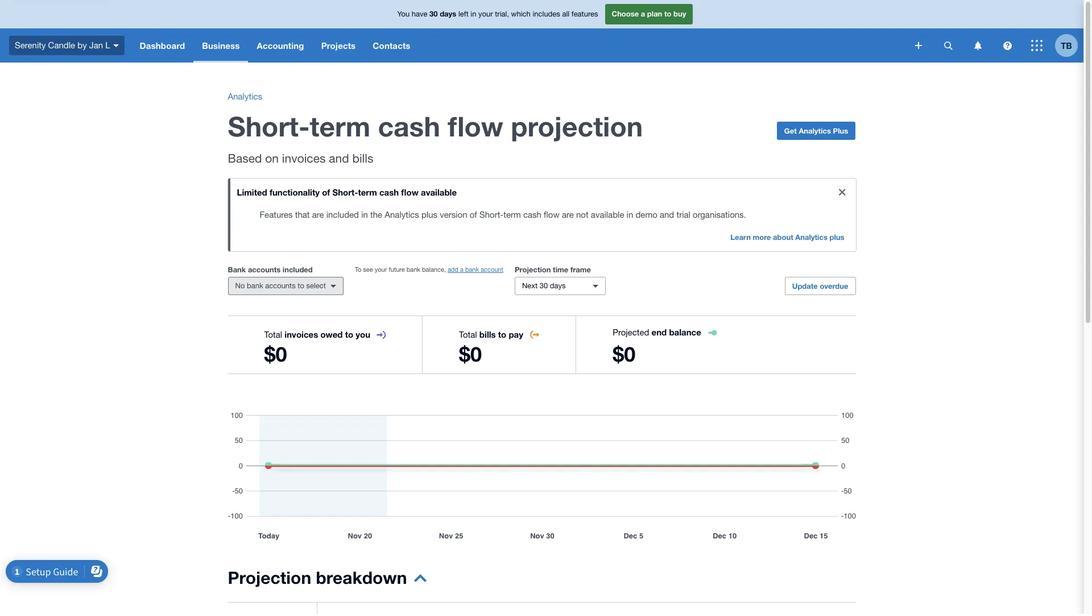 Task type: vqa. For each thing, say whether or not it's contained in the screenshot.
leftmost 30
yes



Task type: locate. For each thing, give the bounding box(es) containing it.
svg image
[[1004, 41, 1012, 50], [916, 42, 922, 49]]

1 horizontal spatial included
[[326, 210, 359, 220]]

available right not
[[591, 210, 624, 220]]

0 vertical spatial and
[[329, 151, 349, 165]]

1 horizontal spatial svg image
[[1004, 41, 1012, 50]]

owed
[[321, 329, 343, 340]]

0 vertical spatial days
[[440, 9, 457, 18]]

close image
[[831, 181, 854, 204]]

plus left version
[[422, 210, 438, 220]]

dashboard link
[[131, 28, 194, 63]]

accounts
[[248, 265, 281, 274], [265, 282, 296, 290]]

to inside banner
[[665, 9, 672, 18]]

plus
[[422, 210, 438, 220], [830, 233, 845, 242]]

1 horizontal spatial bills
[[480, 329, 496, 340]]

$0
[[264, 342, 287, 366], [459, 342, 482, 366], [613, 342, 636, 366]]

0 horizontal spatial are
[[312, 210, 324, 220]]

projection
[[511, 110, 643, 142]]

short- up on
[[228, 110, 310, 142]]

see
[[363, 266, 373, 273]]

2 horizontal spatial short-
[[480, 210, 504, 220]]

included inside limited functionality of short-term cash flow available status
[[326, 210, 359, 220]]

1 horizontal spatial short-
[[333, 187, 358, 197]]

a right add
[[460, 266, 464, 273]]

included down limited functionality of short-term cash flow available
[[326, 210, 359, 220]]

0 vertical spatial invoices
[[282, 151, 326, 165]]

1 vertical spatial bills
[[480, 329, 496, 340]]

total for you
[[264, 330, 282, 340]]

0 horizontal spatial flow
[[401, 187, 419, 197]]

to for total invoices owed to you $0
[[345, 329, 353, 340]]

2 vertical spatial cash
[[523, 210, 542, 220]]

balance
[[669, 327, 701, 337]]

you have 30 days left in your trial, which includes all features
[[397, 9, 598, 18]]

1 vertical spatial your
[[375, 266, 387, 273]]

2 vertical spatial short-
[[480, 210, 504, 220]]

0 horizontal spatial included
[[283, 265, 313, 274]]

1 vertical spatial plus
[[830, 233, 845, 242]]

30 right have
[[430, 9, 438, 18]]

update
[[793, 282, 818, 291]]

demo
[[636, 210, 658, 220]]

0 vertical spatial short-
[[228, 110, 310, 142]]

business
[[202, 40, 240, 51]]

0 horizontal spatial plus
[[422, 210, 438, 220]]

plus down close icon
[[830, 233, 845, 242]]

1 horizontal spatial and
[[660, 210, 674, 220]]

2 horizontal spatial $0
[[613, 342, 636, 366]]

1 vertical spatial days
[[550, 282, 566, 290]]

days inside "next 30 days" popup button
[[550, 282, 566, 290]]

projection time frame
[[515, 265, 591, 274]]

2 horizontal spatial bank
[[465, 266, 479, 273]]

0 horizontal spatial a
[[460, 266, 464, 273]]

1 vertical spatial 30
[[540, 282, 548, 290]]

1 total from the left
[[264, 330, 282, 340]]

to see your future bank balance, add a bank account
[[355, 266, 504, 273]]

svg image
[[1032, 40, 1043, 51], [944, 41, 953, 50], [974, 41, 982, 50], [113, 44, 119, 47]]

0 vertical spatial projection
[[515, 265, 551, 274]]

1 horizontal spatial $0
[[459, 342, 482, 366]]

no
[[235, 282, 245, 290]]

overdue
[[820, 282, 849, 291]]

total inside the total bills to pay $0
[[459, 330, 477, 340]]

your right 'see'
[[375, 266, 387, 273]]

in left the
[[361, 210, 368, 220]]

30 inside popup button
[[540, 282, 548, 290]]

0 vertical spatial available
[[421, 187, 457, 197]]

short- right version
[[480, 210, 504, 220]]

0 horizontal spatial available
[[421, 187, 457, 197]]

analytics
[[228, 92, 262, 101], [799, 126, 831, 135], [385, 210, 419, 220], [796, 233, 828, 242]]

0 horizontal spatial $0
[[264, 342, 287, 366]]

1 horizontal spatial in
[[471, 10, 477, 18]]

available up version
[[421, 187, 457, 197]]

analytics right about
[[796, 233, 828, 242]]

total
[[264, 330, 282, 340], [459, 330, 477, 340]]

banner
[[0, 0, 1084, 63]]

0 horizontal spatial 30
[[430, 9, 438, 18]]

short- right functionality
[[333, 187, 358, 197]]

0 horizontal spatial your
[[375, 266, 387, 273]]

to left select
[[298, 282, 304, 290]]

to left buy
[[665, 9, 672, 18]]

a left plan
[[641, 9, 645, 18]]

to left you
[[345, 329, 353, 340]]

and left "trial"
[[660, 210, 674, 220]]

0 vertical spatial accounts
[[248, 265, 281, 274]]

term
[[310, 110, 371, 142], [358, 187, 377, 197], [504, 210, 521, 220]]

to left the pay
[[498, 329, 507, 340]]

0 horizontal spatial total
[[264, 330, 282, 340]]

1 horizontal spatial total
[[459, 330, 477, 340]]

2 horizontal spatial flow
[[544, 210, 560, 220]]

business button
[[194, 28, 248, 63]]

0 vertical spatial bills
[[353, 151, 374, 165]]

accounts inside popup button
[[265, 282, 296, 290]]

bank right no
[[247, 282, 263, 290]]

of right version
[[470, 210, 477, 220]]

projects
[[321, 40, 356, 51]]

2 are from the left
[[562, 210, 574, 220]]

1 vertical spatial of
[[470, 210, 477, 220]]

1 horizontal spatial 30
[[540, 282, 548, 290]]

30 inside banner
[[430, 9, 438, 18]]

and up limited functionality of short-term cash flow available
[[329, 151, 349, 165]]

analytics down business
[[228, 92, 262, 101]]

days left left
[[440, 9, 457, 18]]

0 horizontal spatial days
[[440, 9, 457, 18]]

total left the pay
[[459, 330, 477, 340]]

by
[[78, 40, 87, 50]]

1 horizontal spatial are
[[562, 210, 574, 220]]

next
[[522, 282, 538, 290]]

2 vertical spatial term
[[504, 210, 521, 220]]

bank right add
[[465, 266, 479, 273]]

days
[[440, 9, 457, 18], [550, 282, 566, 290]]

bank
[[407, 266, 421, 273], [465, 266, 479, 273], [247, 282, 263, 290]]

1 vertical spatial invoices
[[285, 329, 318, 340]]

bills up limited functionality of short-term cash flow available
[[353, 151, 374, 165]]

no bank accounts to select button
[[228, 277, 344, 295]]

invoices right on
[[282, 151, 326, 165]]

included
[[326, 210, 359, 220], [283, 265, 313, 274]]

1 horizontal spatial available
[[591, 210, 624, 220]]

0 vertical spatial term
[[310, 110, 371, 142]]

update overdue
[[793, 282, 849, 291]]

2 total from the left
[[459, 330, 477, 340]]

1 horizontal spatial flow
[[448, 110, 504, 142]]

on
[[265, 151, 279, 165]]

have
[[412, 10, 428, 18]]

2 horizontal spatial in
[[627, 210, 634, 220]]

navigation
[[131, 28, 908, 63]]

about
[[773, 233, 794, 242]]

navigation containing dashboard
[[131, 28, 908, 63]]

in left demo
[[627, 210, 634, 220]]

1 $0 from the left
[[264, 342, 287, 366]]

cash
[[378, 110, 440, 142], [380, 187, 399, 197], [523, 210, 542, 220]]

to
[[355, 266, 362, 273]]

invoices
[[282, 151, 326, 165], [285, 329, 318, 340]]

total for $0
[[459, 330, 477, 340]]

1 horizontal spatial plus
[[830, 233, 845, 242]]

2 $0 from the left
[[459, 342, 482, 366]]

0 vertical spatial your
[[479, 10, 493, 18]]

days down time
[[550, 282, 566, 290]]

1 horizontal spatial a
[[641, 9, 645, 18]]

bank right future at left
[[407, 266, 421, 273]]

invoices left owed
[[285, 329, 318, 340]]

0 horizontal spatial svg image
[[916, 42, 922, 49]]

1 vertical spatial short-
[[333, 187, 358, 197]]

included up no bank accounts to select popup button
[[283, 265, 313, 274]]

projection
[[515, 265, 551, 274], [228, 568, 311, 588]]

projection inside button
[[228, 568, 311, 588]]

in inside you have 30 days left in your trial, which includes all features
[[471, 10, 477, 18]]

0 vertical spatial 30
[[430, 9, 438, 18]]

1 are from the left
[[312, 210, 324, 220]]

to inside popup button
[[298, 282, 304, 290]]

analytics link
[[228, 92, 262, 101]]

1 vertical spatial projection
[[228, 568, 311, 588]]

includes
[[533, 10, 560, 18]]

30 right next
[[540, 282, 548, 290]]

0 horizontal spatial projection
[[228, 568, 311, 588]]

balance,
[[422, 266, 446, 273]]

0 vertical spatial a
[[641, 9, 645, 18]]

learn more about analytics plus link
[[724, 229, 852, 247]]

are right that
[[312, 210, 324, 220]]

your left trial,
[[479, 10, 493, 18]]

trial,
[[495, 10, 509, 18]]

0 horizontal spatial bank
[[247, 282, 263, 290]]

update overdue button
[[785, 277, 856, 295]]

projects button
[[313, 28, 364, 63]]

1 horizontal spatial of
[[470, 210, 477, 220]]

features
[[260, 210, 293, 220]]

are left not
[[562, 210, 574, 220]]

to inside total invoices owed to you $0
[[345, 329, 353, 340]]

1 vertical spatial and
[[660, 210, 674, 220]]

1 horizontal spatial projection
[[515, 265, 551, 274]]

a
[[641, 9, 645, 18], [460, 266, 464, 273]]

bills left the pay
[[480, 329, 496, 340]]

projection for projection time frame
[[515, 265, 551, 274]]

accounts down bank accounts included
[[265, 282, 296, 290]]

bills
[[353, 151, 374, 165], [480, 329, 496, 340]]

flow
[[448, 110, 504, 142], [401, 187, 419, 197], [544, 210, 560, 220]]

analytics right the get
[[799, 126, 831, 135]]

trial
[[677, 210, 691, 220]]

choose
[[612, 9, 639, 18]]

plan
[[647, 9, 663, 18]]

select
[[306, 282, 326, 290]]

your
[[479, 10, 493, 18], [375, 266, 387, 273]]

of right functionality
[[322, 187, 330, 197]]

which
[[511, 10, 531, 18]]

1 horizontal spatial your
[[479, 10, 493, 18]]

add
[[448, 266, 459, 273]]

analytics right the
[[385, 210, 419, 220]]

and inside limited functionality of short-term cash flow available status
[[660, 210, 674, 220]]

30
[[430, 9, 438, 18], [540, 282, 548, 290]]

in right left
[[471, 10, 477, 18]]

total inside total invoices owed to you $0
[[264, 330, 282, 340]]

0 horizontal spatial of
[[322, 187, 330, 197]]

short-
[[228, 110, 310, 142], [333, 187, 358, 197], [480, 210, 504, 220]]

available
[[421, 187, 457, 197], [591, 210, 624, 220]]

1 vertical spatial accounts
[[265, 282, 296, 290]]

1 horizontal spatial days
[[550, 282, 566, 290]]

all
[[562, 10, 570, 18]]

total invoices owed to you $0
[[264, 329, 371, 366]]

to
[[665, 9, 672, 18], [298, 282, 304, 290], [345, 329, 353, 340], [498, 329, 507, 340]]

0 vertical spatial included
[[326, 210, 359, 220]]

accounts up no bank accounts to select
[[248, 265, 281, 274]]

1 vertical spatial available
[[591, 210, 624, 220]]

total down no bank accounts to select
[[264, 330, 282, 340]]



Task type: describe. For each thing, give the bounding box(es) containing it.
get analytics plus
[[785, 126, 849, 135]]

your inside you have 30 days left in your trial, which includes all features
[[479, 10, 493, 18]]

bank inside popup button
[[247, 282, 263, 290]]

to inside the total bills to pay $0
[[498, 329, 507, 340]]

not
[[576, 210, 589, 220]]

features that are included in the analytics plus version of short-term cash flow are not available in demo and trial organisations.
[[260, 210, 746, 220]]

plus inside learn more about analytics plus link
[[830, 233, 845, 242]]

future
[[389, 266, 405, 273]]

left
[[459, 10, 469, 18]]

serenity
[[15, 40, 46, 50]]

buy
[[674, 9, 687, 18]]

dashboard
[[140, 40, 185, 51]]

end
[[652, 327, 667, 337]]

that
[[295, 210, 310, 220]]

serenity candle by jan l button
[[0, 28, 131, 63]]

projected end balance
[[613, 327, 701, 337]]

candle
[[48, 40, 75, 50]]

more
[[753, 233, 771, 242]]

features
[[572, 10, 598, 18]]

0 vertical spatial plus
[[422, 210, 438, 220]]

account
[[481, 266, 504, 273]]

no bank accounts to select
[[235, 282, 326, 290]]

accounting button
[[248, 28, 313, 63]]

3 $0 from the left
[[613, 342, 636, 366]]

1 vertical spatial included
[[283, 265, 313, 274]]

1 vertical spatial flow
[[401, 187, 419, 197]]

1 vertical spatial a
[[460, 266, 464, 273]]

choose a plan to buy
[[612, 9, 687, 18]]

breakdown
[[316, 568, 407, 588]]

you
[[397, 10, 410, 18]]

frame
[[571, 265, 591, 274]]

to for no bank accounts to select
[[298, 282, 304, 290]]

0 horizontal spatial and
[[329, 151, 349, 165]]

organisations.
[[693, 210, 746, 220]]

tb
[[1061, 40, 1073, 50]]

jan
[[89, 40, 103, 50]]

pay
[[509, 329, 524, 340]]

projection breakdown button
[[228, 568, 426, 596]]

get
[[785, 126, 797, 135]]

bank
[[228, 265, 246, 274]]

accounting
[[257, 40, 304, 51]]

serenity candle by jan l
[[15, 40, 110, 50]]

0 vertical spatial flow
[[448, 110, 504, 142]]

functionality
[[270, 187, 320, 197]]

plus
[[833, 126, 849, 135]]

you
[[356, 329, 371, 340]]

$0 inside total invoices owed to you $0
[[264, 342, 287, 366]]

time
[[553, 265, 569, 274]]

next 30 days
[[522, 282, 566, 290]]

version
[[440, 210, 468, 220]]

0 horizontal spatial short-
[[228, 110, 310, 142]]

1 horizontal spatial bank
[[407, 266, 421, 273]]

2 vertical spatial flow
[[544, 210, 560, 220]]

svg image inside serenity candle by jan l popup button
[[113, 44, 119, 47]]

analytics inside get analytics plus button
[[799, 126, 831, 135]]

get analytics plus button
[[777, 122, 856, 140]]

limited functionality of short-term cash flow available
[[237, 187, 457, 197]]

bank accounts included
[[228, 265, 313, 274]]

invoices inside total invoices owed to you $0
[[285, 329, 318, 340]]

contacts button
[[364, 28, 419, 63]]

learn
[[731, 233, 751, 242]]

limited
[[237, 187, 267, 197]]

projection for projection breakdown
[[228, 568, 311, 588]]

0 vertical spatial of
[[322, 187, 330, 197]]

contacts
[[373, 40, 411, 51]]

banner containing tb
[[0, 0, 1084, 63]]

0 vertical spatial cash
[[378, 110, 440, 142]]

short-term cash flow projection
[[228, 110, 643, 142]]

l
[[105, 40, 110, 50]]

based on invoices and bills
[[228, 151, 374, 165]]

analytics inside learn more about analytics plus link
[[796, 233, 828, 242]]

0 horizontal spatial bills
[[353, 151, 374, 165]]

$0 inside the total bills to pay $0
[[459, 342, 482, 366]]

tb button
[[1056, 28, 1084, 63]]

based
[[228, 151, 262, 165]]

next 30 days button
[[515, 277, 606, 295]]

add a bank account link
[[448, 266, 504, 273]]

learn more about analytics plus
[[731, 233, 845, 242]]

the
[[370, 210, 382, 220]]

to for choose a plan to buy
[[665, 9, 672, 18]]

1 vertical spatial term
[[358, 187, 377, 197]]

bills inside the total bills to pay $0
[[480, 329, 496, 340]]

limited functionality of short-term cash flow available status
[[228, 179, 856, 252]]

1 vertical spatial cash
[[380, 187, 399, 197]]

days inside banner
[[440, 9, 457, 18]]

0 horizontal spatial in
[[361, 210, 368, 220]]

projected
[[613, 328, 649, 337]]

total bills to pay $0
[[459, 329, 524, 366]]

projection breakdown
[[228, 568, 407, 588]]



